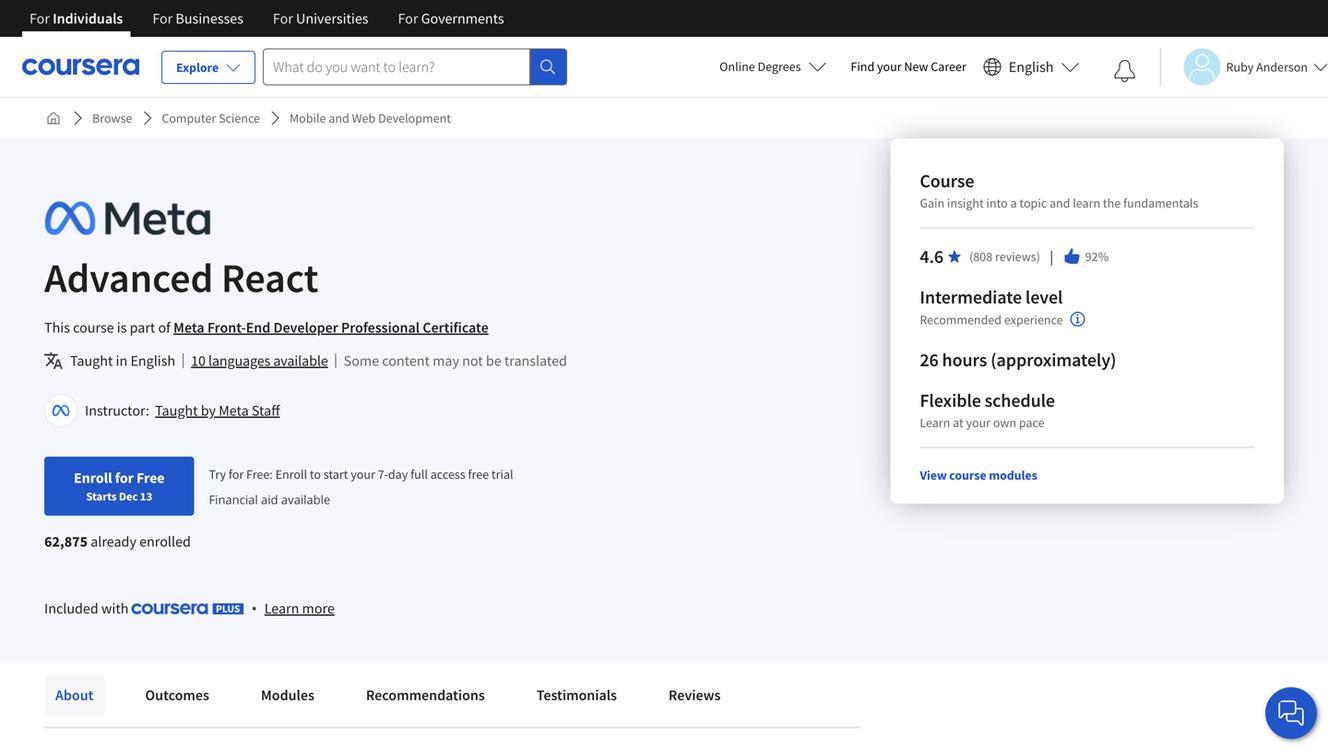 Task type: vqa. For each thing, say whether or not it's contained in the screenshot.
Professional
yes



Task type: locate. For each thing, give the bounding box(es) containing it.
1 vertical spatial available
[[281, 491, 330, 508]]

for up dec
[[115, 469, 134, 487]]

find your new career link
[[842, 55, 976, 78]]

course for view
[[950, 467, 987, 483]]

development
[[378, 110, 451, 126]]

for inside enroll for free starts dec 13
[[115, 469, 134, 487]]

• learn more
[[252, 598, 335, 618]]

enroll
[[275, 466, 307, 482], [74, 469, 112, 487]]

coursera plus image
[[132, 603, 244, 614]]

1 vertical spatial course
[[950, 467, 987, 483]]

for
[[30, 9, 50, 28], [153, 9, 173, 28], [273, 9, 293, 28], [398, 9, 418, 28]]

1 horizontal spatial learn
[[920, 414, 951, 431]]

1 vertical spatial your
[[966, 414, 991, 431]]

into
[[987, 195, 1008, 211]]

for for governments
[[398, 9, 418, 28]]

available down to
[[281, 491, 330, 508]]

content
[[382, 352, 430, 370]]

outcomes link
[[134, 675, 220, 716]]

learn right •
[[265, 599, 299, 618]]

0 horizontal spatial english
[[130, 352, 175, 370]]

explore button
[[161, 51, 256, 84]]

not
[[462, 352, 483, 370]]

1 horizontal spatial and
[[1050, 195, 1071, 211]]

some content may not be translated
[[344, 352, 567, 370]]

of
[[158, 318, 171, 337]]

computer
[[162, 110, 216, 126]]

a
[[1011, 195, 1017, 211]]

mobile and web development link
[[282, 101, 459, 135]]

with
[[101, 599, 129, 617]]

information about difficulty level pre-requisites. image
[[1071, 312, 1086, 327]]

your left 7-
[[351, 466, 375, 482]]

(approximately)
[[991, 348, 1117, 371]]

for up what do you want to learn? text box
[[398, 9, 418, 28]]

enroll up starts
[[74, 469, 112, 487]]

financial aid available button
[[209, 491, 330, 508]]

|
[[1048, 246, 1056, 266]]

mobile and web development
[[290, 110, 451, 126]]

view
[[920, 467, 947, 483]]

1 horizontal spatial english
[[1009, 58, 1054, 76]]

new
[[905, 58, 929, 75]]

1 vertical spatial and
[[1050, 195, 1071, 211]]

about link
[[44, 675, 105, 716]]

for for businesses
[[153, 9, 173, 28]]

by
[[201, 401, 216, 420]]

1 vertical spatial taught
[[155, 401, 198, 420]]

13
[[140, 489, 152, 504]]

free
[[468, 466, 489, 482]]

for left businesses at the left of page
[[153, 9, 173, 28]]

4 for from the left
[[398, 9, 418, 28]]

english button
[[976, 37, 1087, 97]]

part
[[130, 318, 155, 337]]

0 vertical spatial and
[[329, 110, 349, 126]]

be
[[486, 352, 502, 370]]

0 vertical spatial available
[[273, 352, 328, 370]]

for governments
[[398, 9, 504, 28]]

this
[[44, 318, 70, 337]]

meta right by
[[219, 401, 249, 420]]

enroll for free starts dec 13
[[74, 469, 165, 504]]

to
[[310, 466, 321, 482]]

for
[[229, 466, 244, 482], [115, 469, 134, 487]]

10
[[191, 352, 206, 370]]

explore
[[176, 59, 219, 76]]

taught left in
[[70, 352, 113, 370]]

1 horizontal spatial course
[[950, 467, 987, 483]]

0 horizontal spatial meta
[[174, 318, 204, 337]]

english right the career
[[1009, 58, 1054, 76]]

1 horizontal spatial meta
[[219, 401, 249, 420]]

1 horizontal spatial for
[[229, 466, 244, 482]]

ruby
[[1227, 59, 1254, 75]]

course right view
[[950, 467, 987, 483]]

0 vertical spatial english
[[1009, 58, 1054, 76]]

your right at
[[966, 414, 991, 431]]

for for try
[[229, 466, 244, 482]]

None search field
[[263, 48, 567, 85]]

enroll left to
[[275, 466, 307, 482]]

financial
[[209, 491, 258, 508]]

learn left at
[[920, 414, 951, 431]]

level
[[1026, 286, 1063, 309]]

What do you want to learn? text field
[[263, 48, 531, 85]]

your
[[877, 58, 902, 75], [966, 414, 991, 431], [351, 466, 375, 482]]

available inside try for free: enroll to start your 7-day full access free trial financial aid available
[[281, 491, 330, 508]]

and left web
[[329, 110, 349, 126]]

course
[[73, 318, 114, 337], [950, 467, 987, 483]]

0 vertical spatial course
[[73, 318, 114, 337]]

modules
[[261, 686, 314, 704]]

2 for from the left
[[153, 9, 173, 28]]

online degrees button
[[705, 46, 842, 87]]

course left is
[[73, 318, 114, 337]]

meta right of
[[174, 318, 204, 337]]

0 horizontal spatial taught
[[70, 352, 113, 370]]

taught left by
[[155, 401, 198, 420]]

intermediate
[[920, 286, 1022, 309]]

for businesses
[[153, 9, 244, 28]]

1 vertical spatial learn
[[265, 599, 299, 618]]

reviews link
[[658, 675, 732, 716]]

available inside button
[[273, 352, 328, 370]]

2 horizontal spatial your
[[966, 414, 991, 431]]

0 vertical spatial learn
[[920, 414, 951, 431]]

and right topic
[[1050, 195, 1071, 211]]

0 horizontal spatial enroll
[[74, 469, 112, 487]]

your right find
[[877, 58, 902, 75]]

enroll inside enroll for free starts dec 13
[[74, 469, 112, 487]]

0 horizontal spatial course
[[73, 318, 114, 337]]

1 vertical spatial english
[[130, 352, 175, 370]]

1 horizontal spatial your
[[877, 58, 902, 75]]

taught by meta staff link
[[155, 401, 280, 420]]

already
[[91, 532, 136, 551]]

for left individuals
[[30, 9, 50, 28]]

show notifications image
[[1114, 60, 1136, 82]]

advanced
[[44, 252, 213, 303]]

your inside flexible schedule learn at your own pace
[[966, 414, 991, 431]]

0 vertical spatial taught
[[70, 352, 113, 370]]

for right the try
[[229, 466, 244, 482]]

businesses
[[176, 9, 244, 28]]

certificate
[[423, 318, 489, 337]]

day
[[388, 466, 408, 482]]

1 for from the left
[[30, 9, 50, 28]]

insight
[[947, 195, 984, 211]]

available down developer
[[273, 352, 328, 370]]

0 horizontal spatial your
[[351, 466, 375, 482]]

0 horizontal spatial learn
[[265, 599, 299, 618]]

governments
[[421, 9, 504, 28]]

testimonials link
[[526, 675, 628, 716]]

english right in
[[130, 352, 175, 370]]

1 horizontal spatial enroll
[[275, 466, 307, 482]]

some
[[344, 352, 379, 370]]

experience
[[1005, 311, 1063, 328]]

0 vertical spatial meta
[[174, 318, 204, 337]]

for inside try for free: enroll to start your 7-day full access free trial financial aid available
[[229, 466, 244, 482]]

reviews)
[[995, 248, 1041, 265]]

for for enroll
[[115, 469, 134, 487]]

course for this
[[73, 318, 114, 337]]

front-
[[207, 318, 246, 337]]

modules link
[[250, 675, 326, 716]]

english
[[1009, 58, 1054, 76], [130, 352, 175, 370]]

0 horizontal spatial for
[[115, 469, 134, 487]]

7-
[[378, 466, 388, 482]]

3 for from the left
[[273, 9, 293, 28]]

ruby anderson
[[1227, 59, 1308, 75]]

online
[[720, 58, 755, 75]]

learn
[[1073, 195, 1101, 211]]

universities
[[296, 9, 369, 28]]

for for universities
[[273, 9, 293, 28]]

2 vertical spatial your
[[351, 466, 375, 482]]

modules
[[989, 467, 1038, 483]]

outcomes
[[145, 686, 209, 704]]

for left universities
[[273, 9, 293, 28]]

web
[[352, 110, 376, 126]]



Task type: describe. For each thing, give the bounding box(es) containing it.
banner navigation
[[15, 0, 519, 37]]

course gain insight into a topic and learn the fundamentals
[[920, 169, 1199, 211]]

full
[[411, 466, 428, 482]]

meta image
[[44, 197, 210, 239]]

aid
[[261, 491, 278, 508]]

online degrees
[[720, 58, 801, 75]]

schedule
[[985, 389, 1055, 412]]

about
[[55, 686, 94, 704]]

included with
[[44, 599, 132, 617]]

home image
[[46, 111, 61, 125]]

professional
[[341, 318, 420, 337]]

gain
[[920, 195, 945, 211]]

ruby anderson button
[[1160, 48, 1329, 85]]

recommendations link
[[355, 675, 496, 716]]

your inside try for free: enroll to start your 7-day full access free trial financial aid available
[[351, 466, 375, 482]]

taught in english
[[70, 352, 175, 370]]

26 hours (approximately)
[[920, 348, 1117, 371]]

languages
[[208, 352, 271, 370]]

62,875 already enrolled
[[44, 532, 191, 551]]

62,875
[[44, 532, 88, 551]]

advanced react
[[44, 252, 319, 303]]

at
[[953, 414, 964, 431]]

hours
[[943, 348, 987, 371]]

26
[[920, 348, 939, 371]]

fundamentals
[[1124, 195, 1199, 211]]

anderson
[[1257, 59, 1308, 75]]

developer
[[274, 318, 338, 337]]

1 horizontal spatial taught
[[155, 401, 198, 420]]

0 horizontal spatial and
[[329, 110, 349, 126]]

in
[[116, 352, 128, 370]]

find your new career
[[851, 58, 967, 75]]

92%
[[1086, 248, 1109, 265]]

try for free: enroll to start your 7-day full access free trial financial aid available
[[209, 466, 514, 508]]

meta front-end developer professional certificate link
[[174, 318, 489, 337]]

and inside course gain insight into a topic and learn the fundamentals
[[1050, 195, 1071, 211]]

for individuals
[[30, 9, 123, 28]]

chat with us image
[[1277, 698, 1306, 728]]

instructor: taught by meta staff
[[85, 401, 280, 420]]

start
[[324, 466, 348, 482]]

learn more link
[[265, 597, 335, 620]]

view course modules link
[[920, 467, 1038, 483]]

(808 reviews) |
[[970, 246, 1056, 266]]

for universities
[[273, 9, 369, 28]]

try
[[209, 466, 226, 482]]

this course is part of meta front-end developer professional certificate
[[44, 318, 489, 337]]

4.6
[[920, 245, 944, 268]]

access
[[431, 466, 466, 482]]

mobile
[[290, 110, 326, 126]]

reviews
[[669, 686, 721, 704]]

english inside button
[[1009, 58, 1054, 76]]

view course modules
[[920, 467, 1038, 483]]

topic
[[1020, 195, 1047, 211]]

course
[[920, 169, 975, 192]]

find
[[851, 58, 875, 75]]

starts
[[86, 489, 117, 504]]

flexible schedule learn at your own pace
[[920, 389, 1055, 431]]

is
[[117, 318, 127, 337]]

flexible
[[920, 389, 981, 412]]

trial
[[492, 466, 514, 482]]

recommendations
[[366, 686, 485, 704]]

recommended experience
[[920, 311, 1063, 328]]

end
[[246, 318, 271, 337]]

computer science link
[[154, 101, 268, 135]]

0 vertical spatial your
[[877, 58, 902, 75]]

career
[[931, 58, 967, 75]]

own
[[994, 414, 1017, 431]]

intermediate level
[[920, 286, 1063, 309]]

dec
[[119, 489, 138, 504]]

free
[[137, 469, 165, 487]]

science
[[219, 110, 260, 126]]

taught by meta staff image
[[47, 397, 75, 424]]

learn inside flexible schedule learn at your own pace
[[920, 414, 951, 431]]

browse
[[92, 110, 132, 126]]

recommended
[[920, 311, 1002, 328]]

•
[[252, 598, 257, 618]]

for for individuals
[[30, 9, 50, 28]]

1 vertical spatial meta
[[219, 401, 249, 420]]

the
[[1103, 195, 1121, 211]]

enrolled
[[139, 532, 191, 551]]

free:
[[246, 466, 273, 482]]

enroll inside try for free: enroll to start your 7-day full access free trial financial aid available
[[275, 466, 307, 482]]

learn inside • learn more
[[265, 599, 299, 618]]

instructor:
[[85, 401, 149, 420]]

computer science
[[162, 110, 260, 126]]

coursera image
[[22, 52, 139, 81]]

translated
[[505, 352, 567, 370]]



